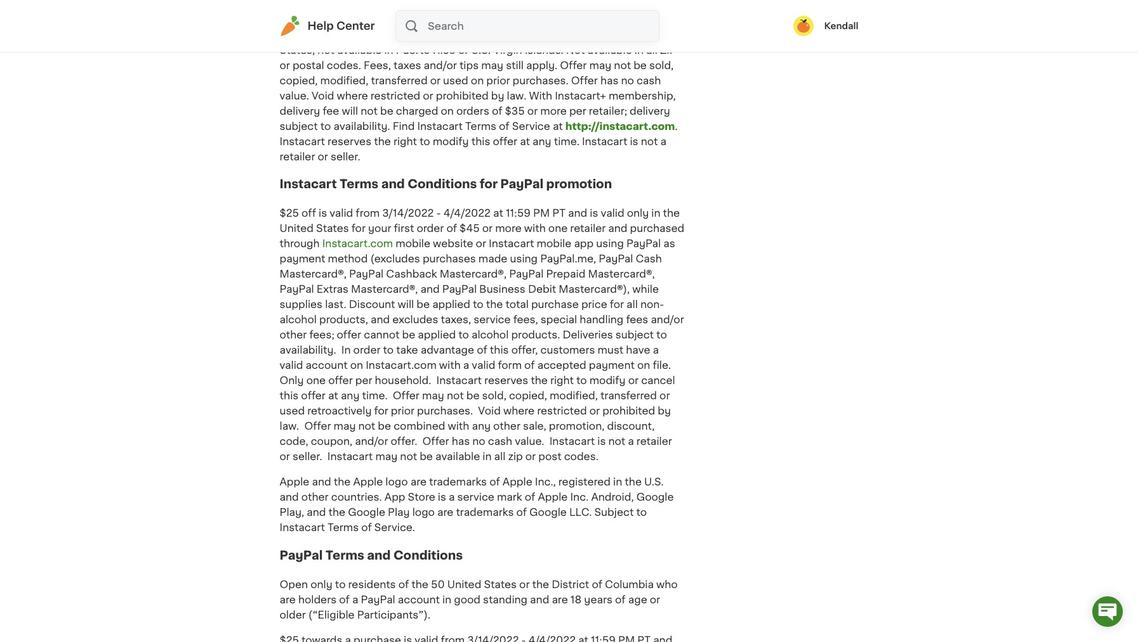 Task type: vqa. For each thing, say whether or not it's contained in the screenshot.
as at the top right
yes



Task type: describe. For each thing, give the bounding box(es) containing it.
in inside open only to residents of the 50 united states or the district of columbia who are holders of a paypal account in good standing and are 18 years of age or older ("eligible participants").
[[442, 595, 451, 605]]

are left 18
[[552, 595, 568, 605]]

are up older in the bottom left of the page
[[280, 595, 296, 605]]

instacart up the made
[[489, 239, 534, 249]]

llc.
[[569, 508, 592, 518]]

of left "age"
[[615, 595, 626, 605]]

instacart down promotion,
[[549, 437, 595, 447]]

to inside . instacart reserves the right to modify this offer at any time. instacart is not a retailer or seller.
[[420, 136, 430, 146]]

prepaid
[[546, 269, 585, 279]]

is inside the 'mobile website or instacart mobile app using paypal as payment method (excludes purchases made using paypal.me, paypal cash mastercard®, paypal cashback mastercard®, paypal prepaid mastercard®, paypal extras mastercard®, and paypal business debit mastercard®), while supplies last. discount will be applied to the total purchase price for all non- alcohol products, and excludes taxes, service fees, special handling fees and/or other fees; offer cannot be applied to alcohol products. deliveries subject to availability.  in order to take advantage of this offer, customers must have a valid account on instacart.com with a valid form of accepted payment on file. only one offer per household.  instacart reserves the right to modify or cancel this offer at any time.  offer may not be sold, copied, modified, transferred or used retroactively for prior purchases.  void where restricted or prohibited by law.  offer may not be combined with any other sale, promotion, discount, code, coupon, and/or offer.  offer has no cash value.  instacart is not a retailer or seller.  instacart may not be available in all zip or post codes.'
[[597, 437, 606, 447]]

instacart up off
[[280, 179, 337, 191]]

at inside the 'mobile website or instacart mobile app using paypal as payment method (excludes purchases made using paypal.me, paypal cash mastercard®, paypal cashback mastercard®, paypal prepaid mastercard®, paypal extras mastercard®, and paypal business debit mastercard®), while supplies last. discount will be applied to the total purchase price for all non- alcohol products, and excludes taxes, service fees, special handling fees and/or other fees; offer cannot be applied to alcohol products. deliveries subject to availability.  in order to take advantage of this offer, customers must have a valid account on instacart.com with a valid form of accepted payment on file. only one offer per household.  instacart reserves the right to modify or cancel this offer at any time.  offer may not be sold, copied, modified, transferred or used retroactively for prior purchases.  void where restricted or prohibited by law.  offer may not be combined with any other sale, promotion, discount, code, coupon, and/or offer.  offer has no cash value.  instacart is not a retailer or seller.  instacart may not be available in all zip or post codes.'
[[328, 391, 338, 401]]

apple up "play,"
[[280, 477, 309, 488]]

app
[[385, 493, 405, 503]]

on down in at left bottom
[[350, 361, 363, 371]]

not inside . instacart reserves the right to modify this offer at any time. instacart is not a retailer or seller.
[[641, 136, 658, 146]]

may up app
[[375, 452, 397, 462]]

more inside $25 off is valid from 3/14/2022 - 4/4/2022 at 11:59 pm pt and is valid only in the united states for your first order of $45 or more with one retailer and purchased through
[[495, 223, 522, 234]]

of up mark
[[489, 477, 500, 488]]

as
[[663, 239, 675, 249]]

of down mark
[[516, 508, 527, 518]]

not
[[566, 45, 585, 55]]

older
[[280, 610, 306, 621]]

center
[[336, 21, 375, 31]]

modify inside . instacart reserves the right to modify this offer at any time. instacart is not a retailer or seller.
[[433, 136, 469, 146]]

discount
[[349, 300, 395, 310]]

order inside $25 off is valid from 3/14/2022 - 4/4/2022 at 11:59 pm pt and is valid only in the united states for your first order of $45 or more with one retailer and purchased through
[[417, 223, 444, 234]]

the down business
[[486, 300, 503, 310]]

instacart.com inside the 'mobile website or instacart mobile app using paypal as payment method (excludes purchases made using paypal.me, paypal cash mastercard®, paypal cashback mastercard®, paypal prepaid mastercard®, paypal extras mastercard®, and paypal business debit mastercard®), while supplies last. discount will be applied to the total purchase price for all non- alcohol products, and excludes taxes, service fees, special handling fees and/or other fees; offer cannot be applied to alcohol products. deliveries subject to availability.  in order to take advantage of this offer, customers must have a valid account on instacart.com with a valid form of accepted payment on file. only one offer per household.  instacart reserves the right to modify or cancel this offer at any time.  offer may not be sold, copied, modified, transferred or used retroactively for prior purchases.  void where restricted or prohibited by law.  offer may not be combined with any other sale, promotion, discount, code, coupon, and/or offer.  offer has no cash value.  instacart is not a retailer or seller.  instacart may not be available in all zip or post codes.'
[[366, 361, 437, 371]]

subject
[[594, 508, 634, 518]]

is right off
[[319, 208, 327, 218]]

value.
[[280, 91, 309, 101]]

the down countries.
[[328, 508, 345, 518]]

offer down only
[[301, 391, 326, 401]]

the left district
[[532, 580, 549, 590]]

1 vertical spatial trademarks
[[456, 508, 514, 518]]

3/14/2022
[[382, 208, 434, 218]]

only inside instacart.com required. limit 1 offer/household; one-time use. offer valid only in the united states; not available in puerto rico or u.s. virgin islands. not available in all zip or postal codes. fees, taxes and/or tips may still apply. offer may not be sold, copied, modified, transferred or used on prior purchases. offer has no cash value. void where restricted or prohibited by law. with instacart+ membership, delivery fee will not be charged on orders of $35 or more per retailer; delivery subject to availability. find instacart terms of service at
[[578, 30, 600, 40]]

18
[[570, 595, 582, 605]]

50
[[431, 580, 445, 590]]

instacart.com
[[565, 14, 640, 25]]

states inside open only to residents of the 50 united states or the district of columbia who are holders of a paypal account in good standing and are 18 years of age or older ("eligible participants").
[[484, 580, 517, 590]]

offer up combined
[[393, 391, 419, 401]]

coupon,
[[311, 437, 352, 447]]

to inside the apple and the apple logo are trademarks of apple inc., registered in the u.s. and other countries. app store is a service mark of apple inc. android, google play, and the google play logo are trademarks of google llc. subject to instacart terms of service.
[[636, 508, 647, 518]]

at inside . instacart reserves the right to modify this offer at any time. instacart is not a retailer or seller.
[[520, 136, 530, 146]]

other inside the apple and the apple logo are trademarks of apple inc., registered in the u.s. and other countries. app store is a service mark of apple inc. android, google play, and the google play logo are trademarks of google llc. subject to instacart terms of service.
[[301, 493, 329, 503]]

mark
[[497, 493, 522, 503]]

Search search field
[[427, 11, 659, 41]]

the up countries.
[[334, 477, 351, 488]]

your
[[368, 223, 391, 234]]

no inside instacart.com required. limit 1 offer/household; one-time use. offer valid only in the united states; not available in puerto rico or u.s. virgin islands. not available in all zip or postal codes. fees, taxes and/or tips may still apply. offer may not be sold, copied, modified, transferred or used on prior purchases. offer has no cash value. void where restricted or prohibited by law. with instacart+ membership, delivery fee will not be charged on orders of $35 or more per retailer; delivery subject to availability. find instacart terms of service at
[[621, 75, 634, 85]]

promotion,
[[549, 422, 604, 432]]

-
[[436, 208, 441, 218]]

0 horizontal spatial payment
[[280, 254, 325, 264]]

standing
[[483, 595, 527, 605]]

off
[[302, 208, 316, 218]]

or down $45
[[476, 239, 486, 249]]

http://instacart.com link
[[565, 121, 675, 131]]

.
[[675, 121, 678, 131]]

fee
[[323, 106, 339, 116]]

participants").
[[357, 610, 430, 621]]

may up instacart+
[[589, 60, 611, 70]]

restricted inside the 'mobile website or instacart mobile app using paypal as payment method (excludes purchases made using paypal.me, paypal cash mastercard®, paypal cashback mastercard®, paypal prepaid mastercard®, paypal extras mastercard®, and paypal business debit mastercard®), while supplies last. discount will be applied to the total purchase price for all non- alcohol products, and excludes taxes, service fees, special handling fees and/or other fees; offer cannot be applied to alcohol products. deliveries subject to availability.  in order to take advantage of this offer, customers must have a valid account on instacart.com with a valid form of accepted payment on file. only one offer per household.  instacart reserves the right to modify or cancel this offer at any time.  offer may not be sold, copied, modified, transferred or used retroactively for prior purchases.  void where restricted or prohibited by law.  offer may not be combined with any other sale, promotion, discount, code, coupon, and/or offer.  offer has no cash value.  instacart is not a retailer or seller.  instacart may not be available in all zip or post codes.'
[[537, 406, 587, 416]]

mobile website or instacart mobile app using paypal as payment method (excludes purchases made using paypal.me, paypal cash mastercard®, paypal cashback mastercard®, paypal prepaid mastercard®, paypal extras mastercard®, and paypal business debit mastercard®), while supplies last. discount will be applied to the total purchase price for all non- alcohol products, and excludes taxes, service fees, special handling fees and/or other fees; offer cannot be applied to alcohol products. deliveries subject to availability.  in order to take advantage of this offer, customers must have a valid account on instacart.com with a valid form of accepted payment on file. only one offer per household.  instacart reserves the right to modify or cancel this offer at any time.  offer may not be sold, copied, modified, transferred or used retroactively for prior purchases.  void where restricted or prohibited by law.  offer may not be combined with any other sale, promotion, discount, code, coupon, and/or offer.  offer has no cash value.  instacart is not a retailer or seller.  instacart may not be available in all zip or post codes.
[[280, 239, 684, 462]]

advantage
[[421, 345, 474, 356]]

for inside $25 off is valid from 3/14/2022 - 4/4/2022 at 11:59 pm pt and is valid only in the united states for your first order of $45 or more with one retailer and purchased through
[[351, 223, 366, 234]]

or left 'cancel'
[[628, 376, 639, 386]]

a down discount,
[[628, 437, 634, 447]]

fees
[[626, 315, 648, 325]]

the left 50
[[411, 580, 428, 590]]

virgin
[[493, 45, 522, 55]]

void inside instacart.com required. limit 1 offer/household; one-time use. offer valid only in the united states; not available in puerto rico or u.s. virgin islands. not available in all zip or postal codes. fees, taxes and/or tips may still apply. offer may not be sold, copied, modified, transferred or used on prior purchases. offer has no cash value. void where restricted or prohibited by law. with instacart+ membership, delivery fee will not be charged on orders of $35 or more per retailer; delivery subject to availability. find instacart terms of service at
[[312, 91, 334, 101]]

prohibited inside instacart.com required. limit 1 offer/household; one-time use. offer valid only in the united states; not available in puerto rico or u.s. virgin islands. not available in all zip or postal codes. fees, taxes and/or tips may still apply. offer may not be sold, copied, modified, transferred or used on prior purchases. offer has no cash value. void where restricted or prohibited by law. with instacart+ membership, delivery fee will not be charged on orders of $35 or more per retailer; delivery subject to availability. find instacart terms of service at
[[436, 91, 489, 101]]

deliveries
[[563, 330, 613, 340]]

paypal up supplies
[[280, 284, 314, 295]]

terms up residents
[[325, 550, 364, 562]]

0 vertical spatial using
[[596, 239, 624, 249]]

purchased
[[630, 223, 684, 234]]

$25
[[280, 208, 299, 218]]

united inside instacart.com required. limit 1 offer/household; one-time use. offer valid only in the united states; not available in puerto rico or u.s. virgin islands. not available in all zip or postal codes. fees, taxes and/or tips may still apply. offer may not be sold, copied, modified, transferred or used on prior purchases. offer has no cash value. void where restricted or prohibited by law. with instacart+ membership, delivery fee will not be charged on orders of $35 or more per retailer; delivery subject to availability. find instacart terms of service at
[[633, 30, 667, 40]]

prior inside instacart.com required. limit 1 offer/household; one-time use. offer valid only in the united states; not available in puerto rico or u.s. virgin islands. not available in all zip or postal codes. fees, taxes and/or tips may still apply. offer may not be sold, copied, modified, transferred or used on prior purchases. offer has no cash value. void where restricted or prohibited by law. with instacart+ membership, delivery fee will not be charged on orders of $35 or more per retailer; delivery subject to availability. find instacart terms of service at
[[486, 75, 510, 85]]

time
[[473, 30, 496, 40]]

may down retroactively
[[334, 422, 356, 432]]

not down limit
[[318, 45, 335, 55]]

to up file.
[[656, 330, 667, 340]]

a inside open only to residents of the 50 united states or the district of columbia who are holders of a paypal account in good standing and are 18 years of age or older ("eligible participants").
[[352, 595, 358, 605]]

offer up retroactively
[[328, 376, 353, 386]]

offer down not
[[560, 60, 587, 70]]

or up promotion,
[[589, 406, 600, 416]]

1 vertical spatial payment
[[589, 361, 635, 371]]

instacart terms and conditions for paypal promotion
[[280, 179, 612, 191]]

states inside $25 off is valid from 3/14/2022 - 4/4/2022 at 11:59 pm pt and is valid only in the united states for your first order of $45 or more with one retailer and purchased through
[[316, 223, 349, 234]]

first
[[394, 223, 414, 234]]

be up find
[[380, 106, 393, 116]]

1 vertical spatial applied
[[418, 330, 456, 340]]

code,
[[280, 437, 308, 447]]

offer/household;
[[362, 30, 447, 40]]

a down advantage
[[463, 361, 469, 371]]

of left $35
[[492, 106, 502, 116]]

instacart inside the apple and the apple logo are trademarks of apple inc., registered in the u.s. and other countries. app store is a service mark of apple inc. android, google play, and the google play logo are trademarks of google llc. subject to instacart terms of service.
[[280, 523, 325, 533]]

mastercard®, down the made
[[440, 269, 507, 279]]

paypal left cash
[[599, 254, 633, 264]]

1 horizontal spatial alcohol
[[472, 330, 509, 340]]

the inside . instacart reserves the right to modify this offer at any time. instacart is not a retailer or seller.
[[374, 136, 391, 146]]

paypal up 11:59 at left
[[500, 179, 543, 191]]

website
[[433, 239, 473, 249]]

play
[[388, 508, 410, 518]]

1 horizontal spatial all
[[626, 300, 638, 310]]

be up excludes
[[417, 300, 430, 310]]

limit
[[327, 30, 353, 40]]

customers
[[540, 345, 595, 356]]

price
[[581, 300, 607, 310]]

on left orders
[[441, 106, 454, 116]]

account inside the 'mobile website or instacart mobile app using paypal as payment method (excludes purchases made using paypal.me, paypal cash mastercard®, paypal cashback mastercard®, paypal prepaid mastercard®, paypal extras mastercard®, and paypal business debit mastercard®), while supplies last. discount will be applied to the total purchase price for all non- alcohol products, and excludes taxes, service fees, special handling fees and/or other fees; offer cannot be applied to alcohol products. deliveries subject to availability.  in order to take advantage of this offer, customers must have a valid account on instacart.com with a valid form of accepted payment on file. only one offer per household.  instacart reserves the right to modify or cancel this offer at any time.  offer may not be sold, copied, modified, transferred or used retroactively for prior purchases.  void where restricted or prohibited by law.  offer may not be combined with any other sale, promotion, discount, code, coupon, and/or offer.  offer has no cash value.  instacart is not a retailer or seller.  instacart may not be available in all zip or post codes.'
[[306, 361, 348, 371]]

last.
[[325, 300, 346, 310]]

terms inside the apple and the apple logo are trademarks of apple inc., registered in the u.s. and other countries. app store is a service mark of apple inc. android, google play, and the google play logo are trademarks of google llc. subject to instacart terms of service.
[[328, 523, 359, 533]]

special
[[541, 315, 577, 325]]

purchases
[[423, 254, 476, 264]]

a inside the apple and the apple logo are trademarks of apple inc., registered in the u.s. and other countries. app store is a service mark of apple inc. android, google play, and the google play logo are trademarks of google llc. subject to instacart terms of service.
[[449, 493, 455, 503]]

zip
[[660, 45, 676, 55]]

1 vertical spatial and/or
[[651, 315, 684, 325]]

used inside instacart.com required. limit 1 offer/household; one-time use. offer valid only in the united states; not available in puerto rico or u.s. virgin islands. not available in all zip or postal codes. fees, taxes and/or tips may still apply. offer may not be sold, copied, modified, transferred or used on prior purchases. offer has no cash value. void where restricted or prohibited by law. with instacart+ membership, delivery fee will not be charged on orders of $35 or more per retailer; delivery subject to availability. find instacart terms of service at
[[443, 75, 468, 85]]

and up "play,"
[[280, 493, 299, 503]]

1 vertical spatial using
[[510, 254, 538, 264]]

instacart.com link
[[322, 239, 393, 249]]

(excludes
[[370, 254, 420, 264]]

service inside the 'mobile website or instacart mobile app using paypal as payment method (excludes purchases made using paypal.me, paypal cash mastercard®, paypal cashback mastercard®, paypal prepaid mastercard®, paypal extras mastercard®, and paypal business debit mastercard®), while supplies last. discount will be applied to the total purchase price for all non- alcohol products, and excludes taxes, service fees, special handling fees and/or other fees; offer cannot be applied to alcohol products. deliveries subject to availability.  in order to take advantage of this offer, customers must have a valid account on instacart.com with a valid form of accepted payment on file. only one offer per household.  instacart reserves the right to modify or cancel this offer at any time.  offer may not be sold, copied, modified, transferred or used retroactively for prior purchases.  void where restricted or prohibited by law.  offer may not be combined with any other sale, promotion, discount, code, coupon, and/or offer.  offer has no cash value.  instacart is not a retailer or seller.  instacart may not be available in all zip or post codes.'
[[474, 315, 511, 325]]

be up the membership,
[[634, 60, 647, 70]]

pt
[[552, 208, 566, 218]]

through
[[280, 239, 320, 249]]

1 mobile from the left
[[396, 239, 430, 249]]

2 vertical spatial with
[[448, 422, 469, 432]]

mastercard®, up extras at top left
[[280, 269, 346, 279]]

not up availability.
[[361, 106, 378, 116]]

time.
[[554, 136, 579, 146]]

must
[[598, 345, 623, 356]]

void inside the 'mobile website or instacart mobile app using paypal as payment method (excludes purchases made using paypal.me, paypal cash mastercard®, paypal cashback mastercard®, paypal prepaid mastercard®, paypal extras mastercard®, and paypal business debit mastercard®), while supplies last. discount will be applied to the total purchase price for all non- alcohol products, and excludes taxes, service fees, special handling fees and/or other fees; offer cannot be applied to alcohol products. deliveries subject to availability.  in order to take advantage of this offer, customers must have a valid account on instacart.com with a valid form of accepted payment on file. only one offer per household.  instacart reserves the right to modify or cancel this offer at any time.  offer may not be sold, copied, modified, transferred or used retroactively for prior purchases.  void where restricted or prohibited by law.  offer may not be combined with any other sale, promotion, discount, code, coupon, and/or offer.  offer has no cash value.  instacart is not a retailer or seller.  instacart may not be available in all zip or post codes.'
[[478, 406, 501, 416]]

1 delivery from the left
[[280, 106, 320, 116]]

1
[[355, 30, 360, 40]]

one inside $25 off is valid from 3/14/2022 - 4/4/2022 at 11:59 pm pt and is valid only in the united states for your first order of $45 or more with one retailer and purchased through
[[548, 223, 568, 234]]

1 horizontal spatial google
[[529, 508, 567, 518]]

cash
[[636, 254, 662, 264]]

0 horizontal spatial any
[[341, 391, 360, 401]]

modify inside the 'mobile website or instacart mobile app using paypal as payment method (excludes purchases made using paypal.me, paypal cash mastercard®, paypal cashback mastercard®, paypal prepaid mastercard®, paypal extras mastercard®, and paypal business debit mastercard®), while supplies last. discount will be applied to the total purchase price for all non- alcohol products, and excludes taxes, service fees, special handling fees and/or other fees; offer cannot be applied to alcohol products. deliveries subject to availability.  in order to take advantage of this offer, customers must have a valid account on instacart.com with a valid form of accepted payment on file. only one offer per household.  instacart reserves the right to modify or cancel this offer at any time.  offer may not be sold, copied, modified, transferred or used retroactively for prior purchases.  void where restricted or prohibited by law.  offer may not be combined with any other sale, promotion, discount, code, coupon, and/or offer.  offer has no cash value.  instacart is not a retailer or seller.  instacart may not be available in all zip or post codes.'
[[589, 376, 626, 386]]

has inside the 'mobile website or instacart mobile app using paypal as payment method (excludes purchases made using paypal.me, paypal cash mastercard®, paypal cashback mastercard®, paypal prepaid mastercard®, paypal extras mastercard®, and paypal business debit mastercard®), while supplies last. discount will be applied to the total purchase price for all non- alcohol products, and excludes taxes, service fees, special handling fees and/or other fees; offer cannot be applied to alcohol products. deliveries subject to availability.  in order to take advantage of this offer, customers must have a valid account on instacart.com with a valid form of accepted payment on file. only one offer per household.  instacart reserves the right to modify or cancel this offer at any time.  offer may not be sold, copied, modified, transferred or used retroactively for prior purchases.  void where restricted or prohibited by law.  offer may not be combined with any other sale, promotion, discount, code, coupon, and/or offer.  offer has no cash value.  instacart is not a retailer or seller.  instacart may not be available in all zip or post codes.'
[[452, 437, 470, 447]]

user avatar image
[[794, 16, 814, 36]]

and down the coupon,
[[312, 477, 331, 488]]

while
[[632, 284, 659, 295]]

no inside the 'mobile website or instacart mobile app using paypal as payment method (excludes purchases made using paypal.me, paypal cash mastercard®, paypal cashback mastercard®, paypal prepaid mastercard®, paypal extras mastercard®, and paypal business debit mastercard®), while supplies last. discount will be applied to the total purchase price for all non- alcohol products, and excludes taxes, service fees, special handling fees and/or other fees; offer cannot be applied to alcohol products. deliveries subject to availability.  in order to take advantage of this offer, customers must have a valid account on instacart.com with a valid form of accepted payment on file. only one offer per household.  instacart reserves the right to modify or cancel this offer at any time.  offer may not be sold, copied, modified, transferred or used retroactively for prior purchases.  void where restricted or prohibited by law.  offer may not be combined with any other sale, promotion, discount, code, coupon, and/or offer.  offer has no cash value.  instacart is not a retailer or seller.  instacart may not be available in all zip or post codes.'
[[472, 437, 485, 447]]

with
[[529, 91, 552, 101]]

service inside the apple and the apple logo are trademarks of apple inc., registered in the u.s. and other countries. app store is a service mark of apple inc. android, google play, and the google play logo are trademarks of google llc. subject to instacart terms of service.
[[457, 493, 494, 503]]

service.
[[374, 523, 415, 533]]

the inside $25 off is valid from 3/14/2022 - 4/4/2022 at 11:59 pm pt and is valid only in the united states for your first order of $45 or more with one retailer and purchased through
[[663, 208, 680, 218]]

and up residents
[[367, 550, 391, 562]]

the down the 'accepted'
[[531, 376, 548, 386]]

any inside . instacart reserves the right to modify this offer at any time. instacart is not a retailer or seller.
[[533, 136, 551, 146]]

to down business
[[473, 300, 483, 310]]

tips
[[459, 60, 479, 70]]

by inside the 'mobile website or instacart mobile app using paypal as payment method (excludes purchases made using paypal.me, paypal cash mastercard®, paypal cashback mastercard®, paypal prepaid mastercard®, paypal extras mastercard®, and paypal business debit mastercard®), while supplies last. discount will be applied to the total purchase price for all non- alcohol products, and excludes taxes, service fees, special handling fees and/or other fees; offer cannot be applied to alcohol products. deliveries subject to availability.  in order to take advantage of this offer, customers must have a valid account on instacart.com with a valid form of accepted payment on file. only one offer per household.  instacart reserves the right to modify or cancel this offer at any time.  offer may not be sold, copied, modified, transferred or used retroactively for prior purchases.  void where restricted or prohibited by law.  offer may not be combined with any other sale, promotion, discount, code, coupon, and/or offer.  offer has no cash value.  instacart is not a retailer or seller.  instacart may not be available in all zip or post codes.'
[[658, 406, 671, 416]]

modified, inside the 'mobile website or instacart mobile app using paypal as payment method (excludes purchases made using paypal.me, paypal cash mastercard®, paypal cashback mastercard®, paypal prepaid mastercard®, paypal extras mastercard®, and paypal business debit mastercard®), while supplies last. discount will be applied to the total purchase price for all non- alcohol products, and excludes taxes, service fees, special handling fees and/or other fees; offer cannot be applied to alcohol products. deliveries subject to availability.  in order to take advantage of this offer, customers must have a valid account on instacart.com with a valid form of accepted payment on file. only one offer per household.  instacart reserves the right to modify or cancel this offer at any time.  offer may not be sold, copied, modified, transferred or used retroactively for prior purchases.  void where restricted or prohibited by law.  offer may not be combined with any other sale, promotion, discount, code, coupon, and/or offer.  offer has no cash value.  instacart is not a retailer or seller.  instacart may not be available in all zip or post codes.'
[[550, 391, 598, 401]]

$35
[[505, 106, 525, 116]]

0 vertical spatial instacart.com
[[322, 239, 393, 249]]

residents
[[348, 580, 396, 590]]

transferred inside instacart.com required. limit 1 offer/household; one-time use. offer valid only in the united states; not available in puerto rico or u.s. virgin islands. not available in all zip or postal codes. fees, taxes and/or tips may still apply. offer may not be sold, copied, modified, transferred or used on prior purchases. offer has no cash value. void where restricted or prohibited by law. with instacart+ membership, delivery fee will not be charged on orders of $35 or more per retailer; delivery subject to availability. find instacart terms of service at
[[371, 75, 428, 85]]

2 mobile from the left
[[537, 239, 571, 249]]

good
[[454, 595, 480, 605]]

apple down inc.,
[[538, 493, 568, 503]]

per inside the 'mobile website or instacart mobile app using paypal as payment method (excludes purchases made using paypal.me, paypal cash mastercard®, paypal cashback mastercard®, paypal prepaid mastercard®, paypal extras mastercard®, and paypal business debit mastercard®), while supplies last. discount will be applied to the total purchase price for all non- alcohol products, and excludes taxes, service fees, special handling fees and/or other fees; offer cannot be applied to alcohol products. deliveries subject to availability.  in order to take advantage of this offer, customers must have a valid account on instacart.com with a valid form of accepted payment on file. only one offer per household.  instacart reserves the right to modify or cancel this offer at any time.  offer may not be sold, copied, modified, transferred or used retroactively for prior purchases.  void where restricted or prohibited by law.  offer may not be combined with any other sale, promotion, discount, code, coupon, and/or offer.  offer has no cash value.  instacart is not a retailer or seller.  instacart may not be available in all zip or post codes.'
[[355, 376, 372, 386]]

district
[[552, 580, 589, 590]]

paypal up taxes,
[[442, 284, 477, 295]]

u.s. inside instacart.com required. limit 1 offer/household; one-time use. offer valid only in the united states; not available in puerto rico or u.s. virgin islands. not available in all zip or postal codes. fees, taxes and/or tips may still apply. offer may not be sold, copied, modified, transferred or used on prior purchases. offer has no cash value. void where restricted or prohibited by law. with instacart+ membership, delivery fee will not be charged on orders of $35 or more per retailer; delivery subject to availability. find instacart terms of service at
[[471, 45, 491, 55]]

or down code,
[[280, 452, 290, 462]]

registered
[[558, 477, 611, 488]]

post
[[538, 452, 561, 462]]

not down combined
[[400, 452, 417, 462]]

. instacart reserves the right to modify this offer at any time. instacart is not a retailer or seller.
[[280, 121, 678, 162]]

are right 'play'
[[437, 508, 453, 518]]

transferred inside the 'mobile website or instacart mobile app using paypal as payment method (excludes purchases made using paypal.me, paypal cash mastercard®, paypal cashback mastercard®, paypal prepaid mastercard®, paypal extras mastercard®, and paypal business debit mastercard®), while supplies last. discount will be applied to the total purchase price for all non- alcohol products, and excludes taxes, service fees, special handling fees and/or other fees; offer cannot be applied to alcohol products. deliveries subject to availability.  in order to take advantage of this offer, customers must have a valid account on instacart.com with a valid form of accepted payment on file. only one offer per household.  instacart reserves the right to modify or cancel this offer at any time.  offer may not be sold, copied, modified, transferred or used retroactively for prior purchases.  void where restricted or prohibited by law.  offer may not be combined with any other sale, promotion, discount, code, coupon, and/or offer.  offer has no cash value.  instacart is not a retailer or seller.  instacart may not be available in all zip or post codes.'
[[600, 391, 657, 401]]

paypal up the open
[[280, 550, 323, 562]]

terms up from
[[340, 179, 378, 191]]

cancel
[[641, 376, 675, 386]]

more inside instacart.com required. limit 1 offer/household; one-time use. offer valid only in the united states; not available in puerto rico or u.s. virgin islands. not available in all zip or postal codes. fees, taxes and/or tips may still apply. offer may not be sold, copied, modified, transferred or used on prior purchases. offer has no cash value. void where restricted or prohibited by law. with instacart+ membership, delivery fee will not be charged on orders of $35 or more per retailer; delivery subject to availability. find instacart terms of service at
[[540, 106, 567, 116]]

paypal.me,
[[540, 254, 596, 264]]

help center
[[308, 21, 375, 31]]

and right pt at the left of the page
[[568, 208, 587, 218]]

instacart image
[[280, 16, 300, 36]]

valid up only
[[280, 361, 303, 371]]

for right retroactively
[[374, 406, 388, 416]]

in
[[341, 345, 351, 356]]

total
[[505, 300, 529, 310]]

right inside the 'mobile website or instacart mobile app using paypal as payment method (excludes purchases made using paypal.me, paypal cash mastercard®, paypal cashback mastercard®, paypal prepaid mastercard®, paypal extras mastercard®, and paypal business debit mastercard®), while supplies last. discount will be applied to the total purchase price for all non- alcohol products, and excludes taxes, service fees, special handling fees and/or other fees; offer cannot be applied to alcohol products. deliveries subject to availability.  in order to take advantage of this offer, customers must have a valid account on instacart.com with a valid form of accepted payment on file. only one offer per household.  instacart reserves the right to modify or cancel this offer at any time.  offer may not be sold, copied, modified, transferred or used retroactively for prior purchases.  void where restricted or prohibited by law.  offer may not be combined with any other sale, promotion, discount, code, coupon, and/or offer.  offer has no cash value.  instacart is not a retailer or seller.  instacart may not be available in all zip or post codes.'
[[550, 376, 574, 386]]

taxes,
[[441, 315, 471, 325]]

open
[[280, 580, 308, 590]]

instacart down fee
[[280, 136, 325, 146]]

or down one-
[[458, 45, 469, 55]]

may down virgin
[[481, 60, 503, 70]]

has inside instacart.com required. limit 1 offer/household; one-time use. offer valid only in the united states; not available in puerto rico or u.s. virgin islands. not available in all zip or postal codes. fees, taxes and/or tips may still apply. offer may not be sold, copied, modified, transferred or used on prior purchases. offer has no cash value. void where restricted or prohibited by law. with instacart+ membership, delivery fee will not be charged on orders of $35 or more per retailer; delivery subject to availability. find instacart terms of service at
[[600, 75, 618, 85]]

offer up instacart+
[[571, 75, 598, 85]]

zip
[[508, 452, 523, 462]]

cash inside instacart.com required. limit 1 offer/household; one-time use. offer valid only in the united states; not available in puerto rico or u.s. virgin islands. not available in all zip or postal codes. fees, taxes and/or tips may still apply. offer may not be sold, copied, modified, transferred or used on prior purchases. offer has no cash value. void where restricted or prohibited by law. with instacart+ membership, delivery fee will not be charged on orders of $35 or more per retailer; delivery subject to availability. find instacart terms of service at
[[637, 75, 661, 85]]

in inside the apple and the apple logo are trademarks of apple inc., registered in the u.s. and other countries. app store is a service mark of apple inc. android, google play, and the google play logo are trademarks of google llc. subject to instacart terms of service.
[[613, 477, 622, 488]]

0 vertical spatial applied
[[432, 300, 470, 310]]

0 vertical spatial trademarks
[[429, 477, 487, 488]]

take
[[396, 345, 418, 356]]

on down "have"
[[637, 361, 650, 371]]

of up the ("eligible
[[339, 595, 350, 605]]

apple up countries.
[[353, 477, 383, 488]]

may up combined
[[422, 391, 444, 401]]

or up standing
[[519, 580, 530, 590]]

2 vertical spatial all
[[494, 452, 505, 462]]

be down advantage
[[466, 391, 479, 401]]

who
[[656, 580, 678, 590]]

of right mark
[[525, 493, 535, 503]]

to down cannot
[[383, 345, 394, 356]]

inc.,
[[535, 477, 556, 488]]

will inside instacart.com required. limit 1 offer/household; one-time use. offer valid only in the united states; not available in puerto rico or u.s. virgin islands. not available in all zip or postal codes. fees, taxes and/or tips may still apply. offer may not be sold, copied, modified, transferred or used on prior purchases. offer has no cash value. void where restricted or prohibited by law. with instacart+ membership, delivery fee will not be charged on orders of $35 or more per retailer; delivery subject to availability. find instacart terms of service at
[[342, 106, 358, 116]]

paypal up the debit at the left of page
[[509, 269, 544, 279]]

or down 'cancel'
[[659, 391, 670, 401]]

for up 4/4/2022 at the top left
[[480, 179, 498, 191]]

to down the 'accepted'
[[576, 376, 587, 386]]

cash inside the 'mobile website or instacart mobile app using paypal as payment method (excludes purchases made using paypal.me, paypal cash mastercard®, paypal cashback mastercard®, paypal prepaid mastercard®, paypal extras mastercard®, and paypal business debit mastercard®), while supplies last. discount will be applied to the total purchase price for all non- alcohol products, and excludes taxes, service fees, special handling fees and/or other fees; offer cannot be applied to alcohol products. deliveries subject to availability.  in order to take advantage of this offer, customers must have a valid account on instacart.com with a valid form of accepted payment on file. only one offer per household.  instacart reserves the right to modify or cancel this offer at any time.  offer may not be sold, copied, modified, transferred or used retroactively for prior purchases.  void where restricted or prohibited by law.  offer may not be combined with any other sale, promotion, discount, code, coupon, and/or offer.  offer has no cash value.  instacart is not a retailer or seller.  instacart may not be available in all zip or post codes.'
[[488, 437, 512, 447]]

or inside . instacart reserves the right to modify this offer at any time. instacart is not a retailer or seller.
[[318, 151, 328, 162]]

valid left from
[[330, 208, 353, 218]]

instacart down http://instacart.com
[[582, 136, 627, 146]]

or down rico
[[430, 75, 441, 85]]

handling
[[580, 315, 623, 325]]

law.
[[507, 91, 526, 101]]

sale,
[[523, 422, 546, 432]]

2 horizontal spatial google
[[636, 493, 674, 503]]

1 horizontal spatial logo
[[412, 508, 435, 518]]

0 horizontal spatial google
[[348, 508, 385, 518]]

not down discount,
[[608, 437, 625, 447]]

puerto
[[396, 45, 430, 55]]



Task type: locate. For each thing, give the bounding box(es) containing it.
right
[[393, 136, 417, 146], [550, 376, 574, 386]]

prior inside the 'mobile website or instacart mobile app using paypal as payment method (excludes purchases made using paypal.me, paypal cash mastercard®, paypal cashback mastercard®, paypal prepaid mastercard®, paypal extras mastercard®, and paypal business debit mastercard®), while supplies last. discount will be applied to the total purchase price for all non- alcohol products, and excludes taxes, service fees, special handling fees and/or other fees; offer cannot be applied to alcohol products. deliveries subject to availability.  in order to take advantage of this offer, customers must have a valid account on instacart.com with a valid form of accepted payment on file. only one offer per household.  instacart reserves the right to modify or cancel this offer at any time.  offer may not be sold, copied, modified, transferred or used retroactively for prior purchases.  void where restricted or prohibited by law.  offer may not be combined with any other sale, promotion, discount, code, coupon, and/or offer.  offer has no cash value.  instacart is not a retailer or seller.  instacart may not be available in all zip or post codes.'
[[391, 406, 414, 416]]

rico
[[433, 45, 456, 55]]

columbia
[[605, 580, 654, 590]]

reserves
[[328, 136, 371, 146], [484, 376, 528, 386]]

offer,
[[511, 345, 538, 356]]

1 horizontal spatial more
[[540, 106, 567, 116]]

any
[[533, 136, 551, 146], [341, 391, 360, 401], [472, 422, 491, 432]]

1 horizontal spatial sold,
[[649, 60, 674, 70]]

per
[[569, 106, 586, 116], [355, 376, 372, 386]]

states;
[[280, 45, 315, 55]]

a down http://instacart.com link
[[660, 136, 666, 146]]

1 vertical spatial more
[[495, 223, 522, 234]]

and/or right the coupon,
[[355, 437, 388, 447]]

1 horizontal spatial payment
[[589, 361, 635, 371]]

delivery down value.
[[280, 106, 320, 116]]

paypal down residents
[[361, 595, 395, 605]]

other up "play,"
[[301, 493, 329, 503]]

0 horizontal spatial mobile
[[396, 239, 430, 249]]

offer inside . instacart reserves the right to modify this offer at any time. instacart is not a retailer or seller.
[[493, 136, 517, 146]]

codes.
[[327, 60, 361, 70], [564, 452, 598, 462]]

or up "charged"
[[423, 91, 433, 101]]

instacart.com required. limit 1 offer/household; one-time use. offer valid only in the united states; not available in puerto rico or u.s. virgin islands. not available in all zip or postal codes. fees, taxes and/or tips may still apply. offer may not be sold, copied, modified, transferred or used on prior purchases. offer has no cash value. void where restricted or prohibited by law. with instacart+ membership, delivery fee will not be charged on orders of $35 or more per retailer; delivery subject to availability. find instacart terms of service at
[[280, 14, 676, 131]]

of up website
[[446, 223, 457, 234]]

0 vertical spatial used
[[443, 75, 468, 85]]

1 vertical spatial sold,
[[482, 391, 506, 401]]

countries.
[[331, 493, 382, 503]]

retailer left seller.
[[280, 151, 315, 162]]

products,
[[319, 315, 368, 325]]

the inside instacart.com required. limit 1 offer/household; one-time use. offer valid only in the united states; not available in puerto rico or u.s. virgin islands. not available in all zip or postal codes. fees, taxes and/or tips may still apply. offer may not be sold, copied, modified, transferred or used on prior purchases. offer has no cash value. void where restricted or prohibited by law. with instacart+ membership, delivery fee will not be charged on orders of $35 or more per retailer; delivery subject to availability. find instacart terms of service at
[[614, 30, 631, 40]]

cashback
[[386, 269, 437, 279]]

transferred
[[371, 75, 428, 85], [600, 391, 657, 401]]

store
[[408, 493, 435, 503]]

instacart+
[[555, 91, 606, 101]]

restricted up promotion,
[[537, 406, 587, 416]]

only
[[280, 376, 304, 386]]

retailer inside $25 off is valid from 3/14/2022 - 4/4/2022 at 11:59 pm pt and is valid only in the united states for your first order of $45 or more with one retailer and purchased through
[[570, 223, 606, 234]]

available down combined
[[435, 452, 480, 462]]

codes. inside instacart.com required. limit 1 offer/household; one-time use. offer valid only in the united states; not available in puerto rico or u.s. virgin islands. not available in all zip or postal codes. fees, taxes and/or tips may still apply. offer may not be sold, copied, modified, transferred or used on prior purchases. offer has no cash value. void where restricted or prohibited by law. with instacart+ membership, delivery fee will not be charged on orders of $35 or more per retailer; delivery subject to availability. find instacart terms of service at
[[327, 60, 361, 70]]

more
[[540, 106, 567, 116], [495, 223, 522, 234]]

at inside instacart.com required. limit 1 offer/household; one-time use. offer valid only in the united states; not available in puerto rico or u.s. virgin islands. not available in all zip or postal codes. fees, taxes and/or tips may still apply. offer may not be sold, copied, modified, transferred or used on prior purchases. offer has no cash value. void where restricted or prohibited by law. with instacart+ membership, delivery fee will not be charged on orders of $35 or more per retailer; delivery subject to availability. find instacart terms of service at
[[553, 121, 563, 131]]

only inside $25 off is valid from 3/14/2022 - 4/4/2022 at 11:59 pm pt and is valid only in the united states for your first order of $45 or more with one retailer and purchased through
[[627, 208, 649, 218]]

right inside . instacart reserves the right to modify this offer at any time. instacart is not a retailer or seller.
[[393, 136, 417, 146]]

transferred down taxes
[[371, 75, 428, 85]]

1 vertical spatial retailer
[[570, 223, 606, 234]]

to right "subject" on the right bottom of the page
[[636, 508, 647, 518]]

0 horizontal spatial right
[[393, 136, 417, 146]]

fees,
[[364, 60, 391, 70]]

and left purchased
[[608, 223, 627, 234]]

trademarks up store
[[429, 477, 487, 488]]

0 horizontal spatial united
[[280, 223, 314, 234]]

1 horizontal spatial and/or
[[424, 60, 457, 70]]

retailer inside the 'mobile website or instacart mobile app using paypal as payment method (excludes purchases made using paypal.me, paypal cash mastercard®, paypal cashback mastercard®, paypal prepaid mastercard®, paypal extras mastercard®, and paypal business debit mastercard®), while supplies last. discount will be applied to the total purchase price for all non- alcohol products, and excludes taxes, service fees, special handling fees and/or other fees; offer cannot be applied to alcohol products. deliveries subject to availability.  in order to take advantage of this offer, customers must have a valid account on instacart.com with a valid form of accepted payment on file. only one offer per household.  instacart reserves the right to modify or cancel this offer at any time.  offer may not be sold, copied, modified, transferred or used retroactively for prior purchases.  void where restricted or prohibited by law.  offer may not be combined with any other sale, promotion, discount, code, coupon, and/or offer.  offer has no cash value.  instacart is not a retailer or seller.  instacart may not be available in all zip or post codes.'
[[637, 437, 672, 447]]

kendall link
[[794, 16, 858, 36]]

in inside the 'mobile website or instacart mobile app using paypal as payment method (excludes purchases made using paypal.me, paypal cash mastercard®, paypal cashback mastercard®, paypal prepaid mastercard®, paypal extras mastercard®, and paypal business debit mastercard®), while supplies last. discount will be applied to the total purchase price for all non- alcohol products, and excludes taxes, service fees, special handling fees and/or other fees; offer cannot be applied to alcohol products. deliveries subject to availability.  in order to take advantage of this offer, customers must have a valid account on instacart.com with a valid form of accepted payment on file. only one offer per household.  instacart reserves the right to modify or cancel this offer at any time.  offer may not be sold, copied, modified, transferred or used retroactively for prior purchases.  void where restricted or prohibited by law.  offer may not be combined with any other sale, promotion, discount, code, coupon, and/or offer.  offer has no cash value.  instacart is not a retailer or seller.  instacart may not be available in all zip or post codes.'
[[483, 452, 492, 462]]

with right combined
[[448, 422, 469, 432]]

to down fee
[[320, 121, 331, 131]]

modify
[[433, 136, 469, 146], [589, 376, 626, 386]]

in inside $25 off is valid from 3/14/2022 - 4/4/2022 at 11:59 pm pt and is valid only in the united states for your first order of $45 or more with one retailer and purchased through
[[651, 208, 660, 218]]

0 horizontal spatial states
[[316, 223, 349, 234]]

by inside instacart.com required. limit 1 offer/household; one-time use. offer valid only in the united states; not available in puerto rico or u.s. virgin islands. not available in all zip or postal codes. fees, taxes and/or tips may still apply. offer may not be sold, copied, modified, transferred or used on prior purchases. offer has no cash value. void where restricted or prohibited by law. with instacart+ membership, delivery fee will not be charged on orders of $35 or more per retailer; delivery subject to availability. find instacart terms of service at
[[491, 91, 504, 101]]

restricted inside instacart.com required. limit 1 offer/household; one-time use. offer valid only in the united states; not available in puerto rico or u.s. virgin islands. not available in all zip or postal codes. fees, taxes and/or tips may still apply. offer may not be sold, copied, modified, transferred or used on prior purchases. offer has no cash value. void where restricted or prohibited by law. with instacart+ membership, delivery fee will not be charged on orders of $35 or more per retailer; delivery subject to availability. find instacart terms of service at
[[371, 91, 420, 101]]

1 vertical spatial prior
[[391, 406, 414, 416]]

0 horizontal spatial modified,
[[320, 75, 368, 85]]

modify down must in the bottom right of the page
[[589, 376, 626, 386]]

per down instacart+
[[569, 106, 586, 116]]

paypal inside open only to residents of the 50 united states or the district of columbia who are holders of a paypal account in good standing and are 18 years of age or older ("eligible participants").
[[361, 595, 395, 605]]

prohibited inside the 'mobile website or instacart mobile app using paypal as payment method (excludes purchases made using paypal.me, paypal cash mastercard®, paypal cashback mastercard®, paypal prepaid mastercard®, paypal extras mastercard®, and paypal business debit mastercard®), while supplies last. discount will be applied to the total purchase price for all non- alcohol products, and excludes taxes, service fees, special handling fees and/or other fees; offer cannot be applied to alcohol products. deliveries subject to availability.  in order to take advantage of this offer, customers must have a valid account on instacart.com with a valid form of accepted payment on file. only one offer per household.  instacart reserves the right to modify or cancel this offer at any time.  offer may not be sold, copied, modified, transferred or used retroactively for prior purchases.  void where restricted or prohibited by law.  offer may not be combined with any other sale, promotion, discount, code, coupon, and/or offer.  offer has no cash value.  instacart is not a retailer or seller.  instacart may not be available in all zip or post codes.'
[[602, 406, 655, 416]]

paypal terms and conditions
[[280, 550, 463, 562]]

products.
[[511, 330, 560, 340]]

this
[[471, 136, 490, 146], [490, 345, 509, 356], [280, 391, 298, 401]]

or right zip
[[525, 452, 536, 462]]

1 vertical spatial with
[[439, 361, 461, 371]]

and/or inside instacart.com required. limit 1 offer/household; one-time use. offer valid only in the united states; not available in puerto rico or u.s. virgin islands. not available in all zip or postal codes. fees, taxes and/or tips may still apply. offer may not be sold, copied, modified, transferred or used on prior purchases. offer has no cash value. void where restricted or prohibited by law. with instacart+ membership, delivery fee will not be charged on orders of $35 or more per retailer; delivery subject to availability. find instacart terms of service at
[[424, 60, 457, 70]]

u.s. inside the apple and the apple logo are trademarks of apple inc., registered in the u.s. and other countries. app store is a service mark of apple inc. android, google play, and the google play logo are trademarks of google llc. subject to instacart terms of service.
[[644, 477, 664, 488]]

of right advantage
[[477, 345, 487, 356]]

for up instacart.com link
[[351, 223, 366, 234]]

retailer inside . instacart reserves the right to modify this offer at any time. instacart is not a retailer or seller.
[[280, 151, 315, 162]]

sold,
[[649, 60, 674, 70], [482, 391, 506, 401]]

united inside open only to residents of the 50 united states or the district of columbia who are holders of a paypal account in good standing and are 18 years of age or older ("eligible participants").
[[447, 580, 481, 590]]

this inside . instacart reserves the right to modify this offer at any time. instacart is not a retailer or seller.
[[471, 136, 490, 146]]

a up file.
[[653, 345, 659, 356]]

0 vertical spatial copied,
[[280, 75, 318, 85]]

order inside the 'mobile website or instacart mobile app using paypal as payment method (excludes purchases made using paypal.me, paypal cash mastercard®, paypal cashback mastercard®, paypal prepaid mastercard®, paypal extras mastercard®, and paypal business debit mastercard®), while supplies last. discount will be applied to the total purchase price for all non- alcohol products, and excludes taxes, service fees, special handling fees and/or other fees; offer cannot be applied to alcohol products. deliveries subject to availability.  in order to take advantage of this offer, customers must have a valid account on instacart.com with a valid form of accepted payment on file. only one offer per household.  instacart reserves the right to modify or cancel this offer at any time.  offer may not be sold, copied, modified, transferred or used retroactively for prior purchases.  void where restricted or prohibited by law.  offer may not be combined with any other sale, promotion, discount, code, coupon, and/or offer.  offer has no cash value.  instacart is not a retailer or seller.  instacart may not be available in all zip or post codes.'
[[353, 345, 380, 356]]

codes. up registered
[[564, 452, 598, 462]]

copied, inside instacart.com required. limit 1 offer/household; one-time use. offer valid only in the united states; not available in puerto rico or u.s. virgin islands. not available in all zip or postal codes. fees, taxes and/or tips may still apply. offer may not be sold, copied, modified, transferred or used on prior purchases. offer has no cash value. void where restricted or prohibited by law. with instacart+ membership, delivery fee will not be charged on orders of $35 or more per retailer; delivery subject to availability. find instacart terms of service at
[[280, 75, 318, 85]]

years
[[584, 595, 612, 605]]

and inside open only to residents of the 50 united states or the district of columbia who are holders of a paypal account in good standing and are 18 years of age or older ("eligible participants").
[[530, 595, 549, 605]]

2 vertical spatial other
[[301, 493, 329, 503]]

conditions for paypal
[[393, 550, 463, 562]]

1 vertical spatial will
[[398, 300, 414, 310]]

transferred up discount,
[[600, 391, 657, 401]]

0 vertical spatial right
[[393, 136, 417, 146]]

availability.
[[334, 121, 390, 131]]

mobile up paypal.me,
[[537, 239, 571, 249]]

and
[[381, 179, 405, 191], [568, 208, 587, 218], [608, 223, 627, 234], [421, 284, 440, 295], [371, 315, 390, 325], [312, 477, 331, 488], [280, 493, 299, 503], [307, 508, 326, 518], [367, 550, 391, 562], [530, 595, 549, 605]]

1 vertical spatial by
[[658, 406, 671, 416]]

valid inside instacart.com required. limit 1 offer/household; one-time use. offer valid only in the united states; not available in puerto rico or u.s. virgin islands. not available in all zip or postal codes. fees, taxes and/or tips may still apply. offer may not be sold, copied, modified, transferred or used on prior purchases. offer has no cash value. void where restricted or prohibited by law. with instacart+ membership, delivery fee will not be charged on orders of $35 or more per retailer; delivery subject to availability. find instacart terms of service at
[[552, 30, 575, 40]]

conditions for instacart
[[408, 179, 477, 191]]

0 horizontal spatial one
[[306, 376, 326, 386]]

prohibited
[[436, 91, 489, 101], [602, 406, 655, 416]]

only up holders in the bottom left of the page
[[310, 580, 332, 590]]

other
[[280, 330, 307, 340], [493, 422, 520, 432], [301, 493, 329, 503]]

apple and the apple logo are trademarks of apple inc., registered in the u.s. and other countries. app store is a service mark of apple inc. android, google play, and the google play logo are trademarks of google llc. subject to instacart terms of service.
[[280, 477, 674, 533]]

0 horizontal spatial by
[[491, 91, 504, 101]]

retailer;
[[589, 106, 627, 116]]

order
[[417, 223, 444, 234], [353, 345, 380, 356]]

using right the made
[[510, 254, 538, 264]]

0 vertical spatial conditions
[[408, 179, 477, 191]]

0 vertical spatial any
[[533, 136, 551, 146]]

2 horizontal spatial available
[[587, 45, 632, 55]]

2 vertical spatial retailer
[[637, 437, 672, 447]]

subject inside the 'mobile website or instacart mobile app using paypal as payment method (excludes purchases made using paypal.me, paypal cash mastercard®, paypal cashback mastercard®, paypal prepaid mastercard®, paypal extras mastercard®, and paypal business debit mastercard®), while supplies last. discount will be applied to the total purchase price for all non- alcohol products, and excludes taxes, service fees, special handling fees and/or other fees; offer cannot be applied to alcohol products. deliveries subject to availability.  in order to take advantage of this offer, customers must have a valid account on instacart.com with a valid form of accepted payment on file. only one offer per household.  instacart reserves the right to modify or cancel this offer at any time.  offer may not be sold, copied, modified, transferred or used retroactively for prior purchases.  void where restricted or prohibited by law.  offer may not be combined with any other sale, promotion, discount, code, coupon, and/or offer.  offer has no cash value.  instacart is not a retailer or seller.  instacart may not be available in all zip or post codes.'
[[616, 330, 654, 340]]

1 horizontal spatial no
[[621, 75, 634, 85]]

mobile down first
[[396, 239, 430, 249]]

fees,
[[513, 315, 538, 325]]

http://instacart.com
[[565, 121, 675, 131]]

1 horizontal spatial transferred
[[600, 391, 657, 401]]

only inside open only to residents of the 50 united states or the district of columbia who are holders of a paypal account in good standing and are 18 years of age or older ("eligible participants").
[[310, 580, 332, 590]]

0 vertical spatial more
[[540, 106, 567, 116]]

are up store
[[410, 477, 427, 488]]

extras
[[317, 284, 348, 295]]

and up 3/14/2022
[[381, 179, 405, 191]]

reserves inside . instacart reserves the right to modify this offer at any time. instacart is not a retailer or seller.
[[328, 136, 371, 146]]

age
[[628, 595, 647, 605]]

any left sale,
[[472, 422, 491, 432]]

postal
[[293, 60, 324, 70]]

1 horizontal spatial restricted
[[537, 406, 587, 416]]

1 horizontal spatial united
[[447, 580, 481, 590]]

a inside . instacart reserves the right to modify this offer at any time. instacart is not a retailer or seller.
[[660, 136, 666, 146]]

with inside $25 off is valid from 3/14/2022 - 4/4/2022 at 11:59 pm pt and is valid only in the united states for your first order of $45 or more with one retailer and purchased through
[[524, 223, 546, 234]]

prior down the still
[[486, 75, 510, 85]]

1 vertical spatial order
[[353, 345, 380, 356]]

of up years
[[592, 580, 602, 590]]

account down 50
[[398, 595, 440, 605]]

instacart inside instacart.com required. limit 1 offer/household; one-time use. offer valid only in the united states; not available in puerto rico or u.s. virgin islands. not available in all zip or postal codes. fees, taxes and/or tips may still apply. offer may not be sold, copied, modified, transferred or used on prior purchases. offer has no cash value. void where restricted or prohibited by law. with instacart+ membership, delivery fee will not be charged on orders of $35 or more per retailer; delivery subject to availability. find instacart terms of service at
[[417, 121, 463, 131]]

1 horizontal spatial subject
[[616, 330, 654, 340]]

instacart down "charged"
[[417, 121, 463, 131]]

0 horizontal spatial more
[[495, 223, 522, 234]]

more down with
[[540, 106, 567, 116]]

membership,
[[609, 91, 676, 101]]

or inside $25 off is valid from 3/14/2022 - 4/4/2022 at 11:59 pm pt and is valid only in the united states for your first order of $45 or more with one retailer and purchased through
[[482, 223, 493, 234]]

0 horizontal spatial available
[[337, 45, 382, 55]]

one right only
[[306, 376, 326, 386]]

all inside instacart.com required. limit 1 offer/household; one-time use. offer valid only in the united states; not available in puerto rico or u.s. virgin islands. not available in all zip or postal codes. fees, taxes and/or tips may still apply. offer may not be sold, copied, modified, transferred or used on prior purchases. offer has no cash value. void where restricted or prohibited by law. with instacart+ membership, delivery fee will not be charged on orders of $35 or more per retailer; delivery subject to availability. find instacart terms of service at
[[646, 45, 657, 55]]

for up 'handling'
[[610, 300, 624, 310]]

use.
[[499, 30, 520, 40]]

not down retroactively
[[358, 422, 375, 432]]

available inside the 'mobile website or instacart mobile app using paypal as payment method (excludes purchases made using paypal.me, paypal cash mastercard®, paypal cashback mastercard®, paypal prepaid mastercard®, paypal extras mastercard®, and paypal business debit mastercard®), while supplies last. discount will be applied to the total purchase price for all non- alcohol products, and excludes taxes, service fees, special handling fees and/or other fees; offer cannot be applied to alcohol products. deliveries subject to availability.  in order to take advantage of this offer, customers must have a valid account on instacart.com with a valid form of accepted payment on file. only one offer per household.  instacart reserves the right to modify or cancel this offer at any time.  offer may not be sold, copied, modified, transferred or used retroactively for prior purchases.  void where restricted or prohibited by law.  offer may not be combined with any other sale, promotion, discount, code, coupon, and/or offer.  offer has no cash value.  instacart is not a retailer or seller.  instacart may not be available in all zip or post codes.'
[[435, 452, 480, 462]]

0 horizontal spatial cash
[[488, 437, 512, 447]]

1 vertical spatial this
[[490, 345, 509, 356]]

play,
[[280, 508, 304, 518]]

1 vertical spatial no
[[472, 437, 485, 447]]

discount,
[[607, 422, 655, 432]]

the
[[614, 30, 631, 40], [374, 136, 391, 146], [663, 208, 680, 218], [486, 300, 503, 310], [531, 376, 548, 386], [334, 477, 351, 488], [625, 477, 642, 488], [328, 508, 345, 518], [411, 580, 428, 590], [532, 580, 549, 590]]

is inside the apple and the apple logo are trademarks of apple inc., registered in the u.s. and other countries. app store is a service mark of apple inc. android, google play, and the google play logo are trademarks of google llc. subject to instacart terms of service.
[[438, 493, 446, 503]]

subject down value.
[[280, 121, 318, 131]]

be up take
[[402, 330, 415, 340]]

of down offer,
[[524, 361, 535, 371]]

1 horizontal spatial copied,
[[509, 391, 547, 401]]

1 vertical spatial reserves
[[484, 376, 528, 386]]

will inside the 'mobile website or instacart mobile app using paypal as payment method (excludes purchases made using paypal.me, paypal cash mastercard®, paypal cashback mastercard®, paypal prepaid mastercard®, paypal extras mastercard®, and paypal business debit mastercard®), while supplies last. discount will be applied to the total purchase price for all non- alcohol products, and excludes taxes, service fees, special handling fees and/or other fees; offer cannot be applied to alcohol products. deliveries subject to availability.  in order to take advantage of this offer, customers must have a valid account on instacart.com with a valid form of accepted payment on file. only one offer per household.  instacart reserves the right to modify or cancel this offer at any time.  offer may not be sold, copied, modified, transferred or used retroactively for prior purchases.  void where restricted or prohibited by law.  offer may not be combined with any other sale, promotion, discount, code, coupon, and/or offer.  offer has no cash value.  instacart is not a retailer or seller.  instacart may not be available in all zip or post codes.'
[[398, 300, 414, 310]]

on down tips
[[471, 75, 484, 85]]

1 vertical spatial cash
[[488, 437, 512, 447]]

or down states; on the top left of the page
[[280, 60, 290, 70]]

0 horizontal spatial logo
[[385, 477, 408, 488]]

1 vertical spatial alcohol
[[472, 330, 509, 340]]

0 vertical spatial alcohol
[[280, 315, 317, 325]]

modified, up promotion,
[[550, 391, 598, 401]]

payment down must in the bottom right of the page
[[589, 361, 635, 371]]

other left fees; on the left bottom of page
[[280, 330, 307, 340]]

2 vertical spatial any
[[472, 422, 491, 432]]

at up time.
[[553, 121, 563, 131]]

void
[[312, 91, 334, 101], [478, 406, 501, 416]]

0 vertical spatial has
[[600, 75, 618, 85]]

valid up not
[[552, 30, 575, 40]]

1 horizontal spatial reserves
[[484, 376, 528, 386]]

at inside $25 off is valid from 3/14/2022 - 4/4/2022 at 11:59 pm pt and is valid only in the united states for your first order of $45 or more with one retailer and purchased through
[[493, 208, 503, 218]]

by left law. at the top left
[[491, 91, 504, 101]]

this down orders
[[471, 136, 490, 146]]

may
[[481, 60, 503, 70], [589, 60, 611, 70], [422, 391, 444, 401], [334, 422, 356, 432], [375, 452, 397, 462]]

subject inside instacart.com required. limit 1 offer/household; one-time use. offer valid only in the united states; not available in puerto rico or u.s. virgin islands. not available in all zip or postal codes. fees, taxes and/or tips may still apply. offer may not be sold, copied, modified, transferred or used on prior purchases. offer has no cash value. void where restricted or prohibited by law. with instacart+ membership, delivery fee will not be charged on orders of $35 or more per retailer; delivery subject to availability. find instacart terms of service at
[[280, 121, 318, 131]]

1 vertical spatial modified,
[[550, 391, 598, 401]]

used inside the 'mobile website or instacart mobile app using paypal as payment method (excludes purchases made using paypal.me, paypal cash mastercard®, paypal cashback mastercard®, paypal prepaid mastercard®, paypal extras mastercard®, and paypal business debit mastercard®), while supplies last. discount will be applied to the total purchase price for all non- alcohol products, and excludes taxes, service fees, special handling fees and/or other fees; offer cannot be applied to alcohol products. deliveries subject to availability.  in order to take advantage of this offer, customers must have a valid account on instacart.com with a valid form of accepted payment on file. only one offer per household.  instacart reserves the right to modify or cancel this offer at any time.  offer may not be sold, copied, modified, transferred or used retroactively for prior purchases.  void where restricted or prohibited by law.  offer may not be combined with any other sale, promotion, discount, code, coupon, and/or offer.  offer has no cash value.  instacart is not a retailer or seller.  instacart may not be available in all zip or post codes.'
[[280, 406, 305, 416]]

0 vertical spatial restricted
[[371, 91, 420, 101]]

made
[[478, 254, 507, 264]]

0 horizontal spatial order
[[353, 345, 380, 356]]

no
[[621, 75, 634, 85], [472, 437, 485, 447]]

seller.
[[331, 151, 360, 162]]

$25 off is valid from 3/14/2022 - 4/4/2022 at 11:59 pm pt and is valid only in the united states for your first order of $45 or more with one retailer and purchased through
[[280, 208, 684, 249]]

to inside instacart.com required. limit 1 offer/household; one-time use. offer valid only in the united states; not available in puerto rico or u.s. virgin islands. not available in all zip or postal codes. fees, taxes and/or tips may still apply. offer may not be sold, copied, modified, transferred or used on prior purchases. offer has no cash value. void where restricted or prohibited by law. with instacart+ membership, delivery fee will not be charged on orders of $35 or more per retailer; delivery subject to availability. find instacart terms of service at
[[320, 121, 331, 131]]

per inside instacart.com required. limit 1 offer/household; one-time use. offer valid only in the united states; not available in puerto rico or u.s. virgin islands. not available in all zip or postal codes. fees, taxes and/or tips may still apply. offer may not be sold, copied, modified, transferred or used on prior purchases. offer has no cash value. void where restricted or prohibited by law. with instacart+ membership, delivery fee will not be charged on orders of $35 or more per retailer; delivery subject to availability. find instacart terms of service at
[[569, 106, 586, 116]]

1 horizontal spatial modify
[[589, 376, 626, 386]]

required.
[[280, 30, 325, 40]]

this up form
[[490, 345, 509, 356]]

sold, inside the 'mobile website or instacart mobile app using paypal as payment method (excludes purchases made using paypal.me, paypal cash mastercard®, paypal cashback mastercard®, paypal prepaid mastercard®, paypal extras mastercard®, and paypal business debit mastercard®), while supplies last. discount will be applied to the total purchase price for all non- alcohol products, and excludes taxes, service fees, special handling fees and/or other fees; offer cannot be applied to alcohol products. deliveries subject to availability.  in order to take advantage of this offer, customers must have a valid account on instacart.com with a valid form of accepted payment on file. only one offer per household.  instacart reserves the right to modify or cancel this offer at any time.  offer may not be sold, copied, modified, transferred or used retroactively for prior purchases.  void where restricted or prohibited by law.  offer may not be combined with any other sale, promotion, discount, code, coupon, and/or offer.  offer has no cash value.  instacart is not a retailer or seller.  instacart may not be available in all zip or post codes.'
[[482, 391, 506, 401]]

1 vertical spatial copied,
[[509, 391, 547, 401]]

1 vertical spatial used
[[280, 406, 305, 416]]

account inside open only to residents of the 50 united states or the district of columbia who are holders of a paypal account in good standing and are 18 years of age or older ("eligible participants").
[[398, 595, 440, 605]]

be
[[634, 60, 647, 70], [380, 106, 393, 116], [417, 300, 430, 310], [402, 330, 415, 340], [466, 391, 479, 401], [378, 422, 391, 432], [420, 452, 433, 462]]

0 vertical spatial this
[[471, 136, 490, 146]]

0 horizontal spatial only
[[310, 580, 332, 590]]

to up holders in the bottom left of the page
[[335, 580, 346, 590]]

1 horizontal spatial modified,
[[550, 391, 598, 401]]

2 vertical spatial and/or
[[355, 437, 388, 447]]

2 delivery from the left
[[630, 106, 670, 116]]

1 vertical spatial transferred
[[600, 391, 657, 401]]

1 horizontal spatial per
[[569, 106, 586, 116]]

0 vertical spatial subject
[[280, 121, 318, 131]]

0 vertical spatial codes.
[[327, 60, 361, 70]]

0 vertical spatial all
[[646, 45, 657, 55]]

android,
[[591, 493, 634, 503]]

one inside the 'mobile website or instacart mobile app using paypal as payment method (excludes purchases made using paypal.me, paypal cash mastercard®, paypal cashback mastercard®, paypal prepaid mastercard®, paypal extras mastercard®, and paypal business debit mastercard®), while supplies last. discount will be applied to the total purchase price for all non- alcohol products, and excludes taxes, service fees, special handling fees and/or other fees; offer cannot be applied to alcohol products. deliveries subject to availability.  in order to take advantage of this offer, customers must have a valid account on instacart.com with a valid form of accepted payment on file. only one offer per household.  instacart reserves the right to modify or cancel this offer at any time.  offer may not be sold, copied, modified, transferred or used retroactively for prior purchases.  void where restricted or prohibited by law.  offer may not be combined with any other sale, promotion, discount, code, coupon, and/or offer.  offer has no cash value.  instacart is not a retailer or seller.  instacart may not be available in all zip or post codes.'
[[306, 376, 326, 386]]

account
[[306, 361, 348, 371], [398, 595, 440, 605]]

modified, inside instacart.com required. limit 1 offer/household; one-time use. offer valid only in the united states; not available in puerto rico or u.s. virgin islands. not available in all zip or postal codes. fees, taxes and/or tips may still apply. offer may not be sold, copied, modified, transferred or used on prior purchases. offer has no cash value. void where restricted or prohibited by law. with instacart+ membership, delivery fee will not be charged on orders of $35 or more per retailer; delivery subject to availability. find instacart terms of service at
[[320, 75, 368, 85]]

valid down promotion in the top of the page
[[601, 208, 624, 218]]

of down $35
[[499, 121, 509, 131]]

alcohol up form
[[472, 330, 509, 340]]

united inside $25 off is valid from 3/14/2022 - 4/4/2022 at 11:59 pm pt and is valid only in the united states for your first order of $45 or more with one retailer and purchased through
[[280, 223, 314, 234]]

1 horizontal spatial has
[[600, 75, 618, 85]]

mastercard®, up discount
[[351, 284, 418, 295]]

conditions
[[408, 179, 477, 191], [393, 550, 463, 562]]

conditions up 50
[[393, 550, 463, 562]]

2 horizontal spatial all
[[646, 45, 657, 55]]

1 vertical spatial prohibited
[[602, 406, 655, 416]]

offer up the coupon,
[[304, 422, 331, 432]]

0 vertical spatial other
[[280, 330, 307, 340]]

mastercard®, up while
[[588, 269, 655, 279]]

1 horizontal spatial mobile
[[537, 239, 571, 249]]

any down service
[[533, 136, 551, 146]]

codes. inside the 'mobile website or instacart mobile app using paypal as payment method (excludes purchases made using paypal.me, paypal cash mastercard®, paypal cashback mastercard®, paypal prepaid mastercard®, paypal extras mastercard®, and paypal business debit mastercard®), while supplies last. discount will be applied to the total purchase price for all non- alcohol products, and excludes taxes, service fees, special handling fees and/or other fees; offer cannot be applied to alcohol products. deliveries subject to availability.  in order to take advantage of this offer, customers must have a valid account on instacart.com with a valid form of accepted payment on file. only one offer per household.  instacart reserves the right to modify or cancel this offer at any time.  offer may not be sold, copied, modified, transferred or used retroactively for prior purchases.  void where restricted or prohibited by law.  offer may not be combined with any other sale, promotion, discount, code, coupon, and/or offer.  offer has no cash value.  instacart is not a retailer or seller.  instacart may not be available in all zip or post codes.'
[[564, 452, 598, 462]]

1 vertical spatial u.s.
[[644, 477, 664, 488]]

1 horizontal spatial will
[[398, 300, 414, 310]]

0 vertical spatial and/or
[[424, 60, 457, 70]]

and up cannot
[[371, 315, 390, 325]]

$45
[[460, 223, 480, 234]]

1 horizontal spatial order
[[417, 223, 444, 234]]

where inside instacart.com required. limit 1 offer/household; one-time use. offer valid only in the united states; not available in puerto rico or u.s. virgin islands. not available in all zip or postal codes. fees, taxes and/or tips may still apply. offer may not be sold, copied, modified, transferred or used on prior purchases. offer has no cash value. void where restricted or prohibited by law. with instacart+ membership, delivery fee will not be charged on orders of $35 or more per retailer; delivery subject to availability. find instacart terms of service at
[[337, 91, 368, 101]]

valid left form
[[472, 361, 495, 371]]

4/4/2022
[[443, 208, 491, 218]]

1 vertical spatial codes.
[[564, 452, 598, 462]]

0 vertical spatial where
[[337, 91, 368, 101]]

more down 11:59 at left
[[495, 223, 522, 234]]

1 vertical spatial subject
[[616, 330, 654, 340]]

instacart down the coupon,
[[327, 452, 373, 462]]

logo
[[385, 477, 408, 488], [412, 508, 435, 518]]

is inside . instacart reserves the right to modify this offer at any time. instacart is not a retailer or seller.
[[630, 136, 638, 146]]

supplies
[[280, 300, 322, 310]]

0 vertical spatial logo
[[385, 477, 408, 488]]

1 horizontal spatial any
[[472, 422, 491, 432]]

has
[[600, 75, 618, 85], [452, 437, 470, 447]]

paypal down method
[[349, 269, 384, 279]]

per up retroactively
[[355, 376, 372, 386]]

void up fee
[[312, 91, 334, 101]]

orders
[[456, 106, 489, 116]]

terms inside instacart.com required. limit 1 offer/household; one-time use. offer valid only in the united states; not available in puerto rico or u.s. virgin islands. not available in all zip or postal codes. fees, taxes and/or tips may still apply. offer may not be sold, copied, modified, transferred or used on prior purchases. offer has no cash value. void where restricted or prohibited by law. with instacart+ membership, delivery fee will not be charged on orders of $35 or more per retailer; delivery subject to availability. find instacart terms of service at
[[465, 121, 496, 131]]

0 horizontal spatial no
[[472, 437, 485, 447]]

accepted
[[537, 361, 586, 371]]

1 vertical spatial has
[[452, 437, 470, 447]]

help center link
[[280, 16, 375, 36]]

taxes
[[394, 60, 421, 70]]

and down cashback
[[421, 284, 440, 295]]

sold, inside instacart.com required. limit 1 offer/household; one-time use. offer valid only in the united states; not available in puerto rico or u.s. virgin islands. not available in all zip or postal codes. fees, taxes and/or tips may still apply. offer may not be sold, copied, modified, transferred or used on prior purchases. offer has no cash value. void where restricted or prohibited by law. with instacart+ membership, delivery fee will not be charged on orders of $35 or more per retailer; delivery subject to availability. find instacart terms of service at
[[649, 60, 674, 70]]

instacart.com down take
[[366, 361, 437, 371]]

not down advantage
[[447, 391, 464, 401]]

united
[[633, 30, 667, 40], [280, 223, 314, 234], [447, 580, 481, 590]]

where inside the 'mobile website or instacart mobile app using paypal as payment method (excludes purchases made using paypal.me, paypal cash mastercard®, paypal cashback mastercard®, paypal prepaid mastercard®, paypal extras mastercard®, and paypal business debit mastercard®), while supplies last. discount will be applied to the total purchase price for all non- alcohol products, and excludes taxes, service fees, special handling fees and/or other fees; offer cannot be applied to alcohol products. deliveries subject to availability.  in order to take advantage of this offer, customers must have a valid account on instacart.com with a valid form of accepted payment on file. only one offer per household.  instacart reserves the right to modify or cancel this offer at any time.  offer may not be sold, copied, modified, transferred or used retroactively for prior purchases.  void where restricted or prohibited by law.  offer may not be combined with any other sale, promotion, discount, code, coupon, and/or offer.  offer has no cash value.  instacart is not a retailer or seller.  instacart may not be available in all zip or post codes.'
[[503, 406, 535, 416]]

1 vertical spatial modify
[[589, 376, 626, 386]]

and/or down non-
[[651, 315, 684, 325]]

2 vertical spatial this
[[280, 391, 298, 401]]

copied, inside the 'mobile website or instacart mobile app using paypal as payment method (excludes purchases made using paypal.me, paypal cash mastercard®, paypal cashback mastercard®, paypal prepaid mastercard®, paypal extras mastercard®, and paypal business debit mastercard®), while supplies last. discount will be applied to the total purchase price for all non- alcohol products, and excludes taxes, service fees, special handling fees and/or other fees; offer cannot be applied to alcohol products. deliveries subject to availability.  in order to take advantage of this offer, customers must have a valid account on instacart.com with a valid form of accepted payment on file. only one offer per household.  instacart reserves the right to modify or cancel this offer at any time.  offer may not be sold, copied, modified, transferred or used retroactively for prior purchases.  void where restricted or prohibited by law.  offer may not be combined with any other sale, promotion, discount, code, coupon, and/or offer.  offer has no cash value.  instacart is not a retailer or seller.  instacart may not be available in all zip or post codes.'
[[509, 391, 547, 401]]

debit
[[528, 284, 556, 295]]

to down taxes,
[[458, 330, 469, 340]]

1 vertical spatial other
[[493, 422, 520, 432]]

promotion
[[546, 179, 612, 191]]

of inside $25 off is valid from 3/14/2022 - 4/4/2022 at 11:59 pm pt and is valid only in the united states for your first order of $45 or more with one retailer and purchased through
[[446, 223, 457, 234]]

1 horizontal spatial void
[[478, 406, 501, 416]]

for
[[480, 179, 498, 191], [351, 223, 366, 234], [610, 300, 624, 310], [374, 406, 388, 416]]

reserves inside the 'mobile website or instacart mobile app using paypal as payment method (excludes purchases made using paypal.me, paypal cash mastercard®, paypal cashback mastercard®, paypal prepaid mastercard®, paypal extras mastercard®, and paypal business debit mastercard®), while supplies last. discount will be applied to the total purchase price for all non- alcohol products, and excludes taxes, service fees, special handling fees and/or other fees; offer cannot be applied to alcohol products. deliveries subject to availability.  in order to take advantage of this offer, customers must have a valid account on instacart.com with a valid form of accepted payment on file. only one offer per household.  instacart reserves the right to modify or cancel this offer at any time.  offer may not be sold, copied, modified, transferred or used retroactively for prior purchases.  void where restricted or prohibited by law.  offer may not be combined with any other sale, promotion, discount, code, coupon, and/or offer.  offer has no cash value.  instacart is not a retailer or seller.  instacart may not be available in all zip or post codes.'
[[484, 376, 528, 386]]

form
[[498, 361, 522, 371]]

1 vertical spatial restricted
[[537, 406, 587, 416]]

to inside open only to residents of the 50 united states or the district of columbia who are holders of a paypal account in good standing and are 18 years of age or older ("eligible participants").
[[335, 580, 346, 590]]

0 vertical spatial per
[[569, 106, 586, 116]]

0 horizontal spatial and/or
[[355, 437, 388, 447]]

1 horizontal spatial where
[[503, 406, 535, 416]]

service
[[512, 121, 550, 131]]

purchase
[[531, 300, 579, 310]]

offer down combined
[[422, 437, 449, 447]]

1 vertical spatial united
[[280, 223, 314, 234]]

paypal
[[500, 179, 543, 191], [626, 239, 661, 249], [599, 254, 633, 264], [349, 269, 384, 279], [509, 269, 544, 279], [280, 284, 314, 295], [442, 284, 477, 295], [280, 550, 323, 562], [361, 595, 395, 605]]

2 horizontal spatial only
[[627, 208, 649, 218]]

2 horizontal spatial any
[[533, 136, 551, 146]]

0 vertical spatial will
[[342, 106, 358, 116]]

1 vertical spatial service
[[457, 493, 494, 503]]

account down in at left bottom
[[306, 361, 348, 371]]

0 vertical spatial order
[[417, 223, 444, 234]]

of
[[492, 106, 502, 116], [499, 121, 509, 131], [446, 223, 457, 234], [477, 345, 487, 356], [524, 361, 535, 371], [489, 477, 500, 488], [525, 493, 535, 503], [516, 508, 527, 518], [361, 523, 372, 533], [398, 580, 409, 590], [592, 580, 602, 590], [339, 595, 350, 605], [615, 595, 626, 605]]

or up service
[[527, 106, 538, 116]]

states up instacart.com link
[[316, 223, 349, 234]]



